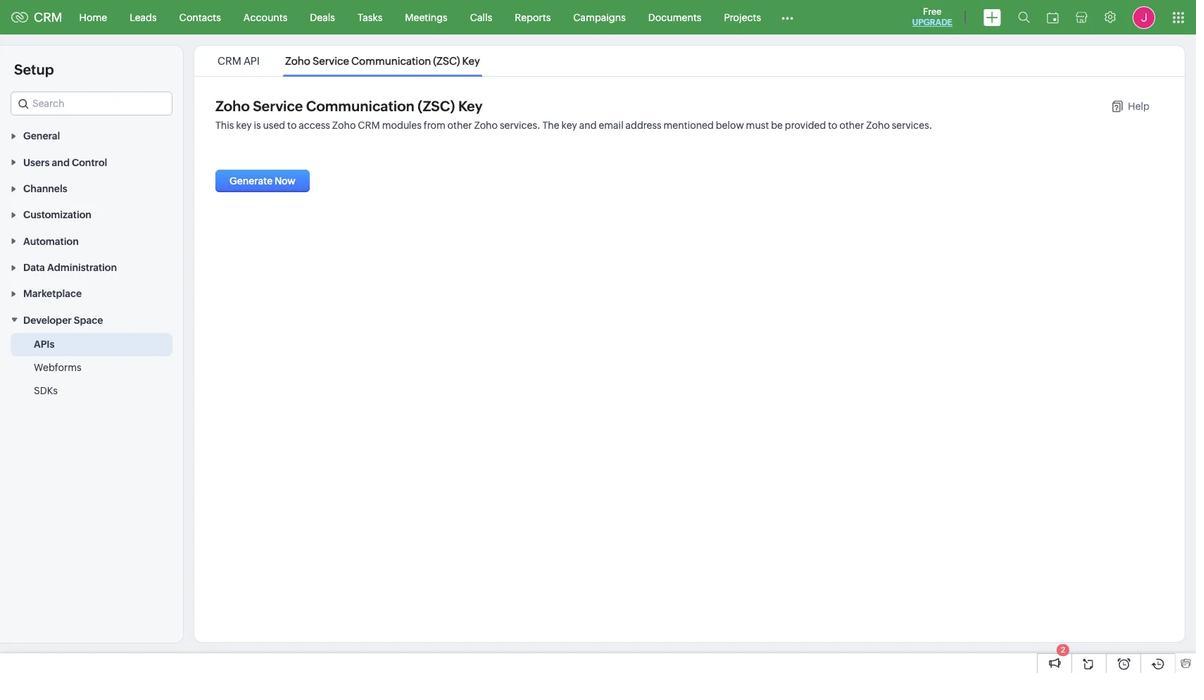Task type: locate. For each thing, give the bounding box(es) containing it.
is
[[254, 120, 261, 131]]

zoho service communication (zsc) key up "access"
[[216, 98, 483, 114]]

be
[[772, 120, 783, 131]]

zoho service communication (zsc) key down tasks link
[[285, 55, 480, 67]]

developer space
[[23, 315, 103, 326]]

services.
[[500, 120, 541, 131], [892, 120, 933, 131]]

must
[[746, 120, 770, 131]]

accounts
[[244, 12, 288, 23]]

2 key from the left
[[562, 120, 578, 131]]

key
[[463, 55, 480, 67], [459, 98, 483, 114]]

calendar image
[[1048, 12, 1060, 23]]

(zsc) up from
[[418, 98, 455, 114]]

other
[[448, 120, 472, 131], [840, 120, 865, 131]]

1 horizontal spatial key
[[562, 120, 578, 131]]

to
[[287, 120, 297, 131], [829, 120, 838, 131]]

zoho
[[285, 55, 311, 67], [216, 98, 250, 114], [332, 120, 356, 131], [474, 120, 498, 131], [867, 120, 890, 131]]

access
[[299, 120, 330, 131]]

service down deals
[[313, 55, 349, 67]]

crm link
[[11, 10, 62, 25]]

list
[[205, 46, 493, 76]]

1 horizontal spatial crm
[[218, 55, 242, 67]]

home link
[[68, 0, 118, 34]]

developer space button
[[0, 307, 183, 333]]

crm left api
[[218, 55, 242, 67]]

general button
[[0, 123, 183, 149]]

key
[[236, 120, 252, 131], [562, 120, 578, 131]]

webforms link
[[34, 361, 81, 375]]

to right provided on the top right of page
[[829, 120, 838, 131]]

0 vertical spatial and
[[580, 120, 597, 131]]

service
[[313, 55, 349, 67], [253, 98, 303, 114]]

automation
[[23, 236, 79, 247]]

1 vertical spatial crm
[[218, 55, 242, 67]]

service up used
[[253, 98, 303, 114]]

accounts link
[[232, 0, 299, 34]]

deals
[[310, 12, 335, 23]]

documents
[[649, 12, 702, 23]]

campaigns
[[574, 12, 626, 23]]

and left the 'email'
[[580, 120, 597, 131]]

projects
[[725, 12, 762, 23]]

(zsc)
[[433, 55, 460, 67], [418, 98, 455, 114]]

zoho inside list
[[285, 55, 311, 67]]

crm for crm
[[34, 10, 62, 25]]

meetings link
[[394, 0, 459, 34]]

0 horizontal spatial key
[[236, 120, 252, 131]]

create menu image
[[984, 9, 1002, 26]]

crm left the modules
[[358, 120, 380, 131]]

data
[[23, 262, 45, 273]]

0 horizontal spatial to
[[287, 120, 297, 131]]

zoho service communication (zsc) key
[[285, 55, 480, 67], [216, 98, 483, 114]]

1 services. from the left
[[500, 120, 541, 131]]

other right from
[[448, 120, 472, 131]]

other right provided on the top right of page
[[840, 120, 865, 131]]

0 vertical spatial communication
[[352, 55, 431, 67]]

0 vertical spatial (zsc)
[[433, 55, 460, 67]]

0 vertical spatial zoho service communication (zsc) key
[[285, 55, 480, 67]]

key left the is at the left of page
[[236, 120, 252, 131]]

communication
[[352, 55, 431, 67], [306, 98, 415, 114]]

below
[[716, 120, 744, 131]]

marketplace
[[23, 288, 82, 300]]

create menu element
[[976, 0, 1010, 34]]

1 horizontal spatial service
[[313, 55, 349, 67]]

None button
[[216, 170, 310, 192]]

crm left home link
[[34, 10, 62, 25]]

free upgrade
[[913, 6, 953, 27]]

0 horizontal spatial services.
[[500, 120, 541, 131]]

communication up the modules
[[306, 98, 415, 114]]

crm
[[34, 10, 62, 25], [218, 55, 242, 67], [358, 120, 380, 131]]

1 horizontal spatial services.
[[892, 120, 933, 131]]

0 vertical spatial service
[[313, 55, 349, 67]]

crm inside list
[[218, 55, 242, 67]]

1 other from the left
[[448, 120, 472, 131]]

tasks link
[[347, 0, 394, 34]]

Other Modules field
[[773, 6, 803, 29]]

1 horizontal spatial other
[[840, 120, 865, 131]]

zoho service communication (zsc) key link
[[283, 55, 482, 67]]

1 horizontal spatial and
[[580, 120, 597, 131]]

apis
[[34, 339, 55, 350]]

0 horizontal spatial service
[[253, 98, 303, 114]]

customization button
[[0, 202, 183, 228]]

2
[[1062, 646, 1066, 654]]

customization
[[23, 209, 92, 221]]

key right the at the top left of page
[[562, 120, 578, 131]]

2 other from the left
[[840, 120, 865, 131]]

2 horizontal spatial crm
[[358, 120, 380, 131]]

0 horizontal spatial and
[[52, 157, 70, 168]]

communication inside list
[[352, 55, 431, 67]]

0 horizontal spatial crm
[[34, 10, 62, 25]]

and
[[580, 120, 597, 131], [52, 157, 70, 168]]

(zsc) down the meetings link
[[433, 55, 460, 67]]

1 vertical spatial key
[[459, 98, 483, 114]]

search element
[[1010, 0, 1039, 35]]

profile image
[[1134, 6, 1156, 29]]

crm for crm api
[[218, 55, 242, 67]]

1 vertical spatial and
[[52, 157, 70, 168]]

general
[[23, 131, 60, 142]]

documents link
[[637, 0, 713, 34]]

communication down tasks link
[[352, 55, 431, 67]]

1 key from the left
[[236, 120, 252, 131]]

projects link
[[713, 0, 773, 34]]

setup
[[14, 61, 54, 77]]

(zsc) inside list
[[433, 55, 460, 67]]

contacts link
[[168, 0, 232, 34]]

control
[[72, 157, 107, 168]]

apis link
[[34, 337, 55, 351]]

to right used
[[287, 120, 297, 131]]

reports link
[[504, 0, 562, 34]]

0 vertical spatial crm
[[34, 10, 62, 25]]

users
[[23, 157, 50, 168]]

2 vertical spatial crm
[[358, 120, 380, 131]]

profile element
[[1125, 0, 1165, 34]]

leads link
[[118, 0, 168, 34]]

calls
[[470, 12, 493, 23]]

None field
[[11, 92, 173, 116]]

developer space region
[[0, 333, 183, 403]]

1 horizontal spatial to
[[829, 120, 838, 131]]

email
[[599, 120, 624, 131]]

and right users
[[52, 157, 70, 168]]

space
[[74, 315, 103, 326]]

0 horizontal spatial other
[[448, 120, 472, 131]]

contacts
[[179, 12, 221, 23]]



Task type: vqa. For each thing, say whether or not it's contained in the screenshot.
image
no



Task type: describe. For each thing, give the bounding box(es) containing it.
modules
[[382, 120, 422, 131]]

1 vertical spatial (zsc)
[[418, 98, 455, 114]]

this key is used to access zoho crm modules from other zoho services. the key and email address mentioned below must be provided to other zoho services.
[[216, 120, 933, 131]]

developer
[[23, 315, 72, 326]]

provided
[[785, 120, 827, 131]]

1 vertical spatial zoho service communication (zsc) key
[[216, 98, 483, 114]]

leads
[[130, 12, 157, 23]]

crm api link
[[216, 55, 262, 67]]

marketplace button
[[0, 280, 183, 307]]

1 vertical spatial service
[[253, 98, 303, 114]]

calls link
[[459, 0, 504, 34]]

deals link
[[299, 0, 347, 34]]

and inside dropdown button
[[52, 157, 70, 168]]

used
[[263, 120, 285, 131]]

users and control button
[[0, 149, 183, 175]]

api
[[244, 55, 260, 67]]

channels
[[23, 183, 67, 194]]

upgrade
[[913, 18, 953, 27]]

campaigns link
[[562, 0, 637, 34]]

tasks
[[358, 12, 383, 23]]

2 services. from the left
[[892, 120, 933, 131]]

from
[[424, 120, 446, 131]]

webforms
[[34, 362, 81, 373]]

users and control
[[23, 157, 107, 168]]

the
[[543, 120, 560, 131]]

automation button
[[0, 228, 183, 254]]

home
[[79, 12, 107, 23]]

1 to from the left
[[287, 120, 297, 131]]

1 vertical spatial communication
[[306, 98, 415, 114]]

Search text field
[[11, 92, 172, 115]]

channels button
[[0, 175, 183, 202]]

data administration button
[[0, 254, 183, 280]]

free
[[924, 6, 942, 17]]

crm api
[[218, 55, 260, 67]]

0 vertical spatial key
[[463, 55, 480, 67]]

this
[[216, 120, 234, 131]]

search image
[[1019, 11, 1031, 23]]

data administration
[[23, 262, 117, 273]]

help
[[1129, 101, 1150, 112]]

2 to from the left
[[829, 120, 838, 131]]

mentioned
[[664, 120, 714, 131]]

zoho service communication (zsc) key inside list
[[285, 55, 480, 67]]

list containing crm api
[[205, 46, 493, 76]]

sdks
[[34, 385, 58, 396]]

administration
[[47, 262, 117, 273]]

help link
[[1113, 101, 1150, 112]]

sdks link
[[34, 384, 58, 398]]

address
[[626, 120, 662, 131]]

reports
[[515, 12, 551, 23]]

meetings
[[405, 12, 448, 23]]



